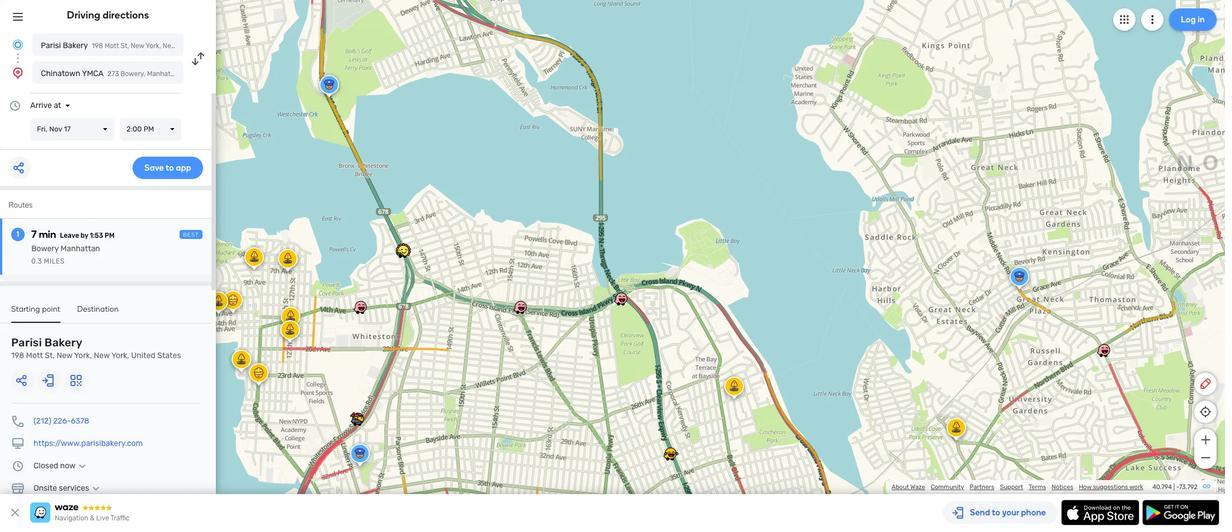 Task type: locate. For each thing, give the bounding box(es) containing it.
1 horizontal spatial pm
[[144, 125, 154, 133]]

arrive
[[30, 101, 52, 110]]

terms link
[[1029, 484, 1047, 491]]

2:00
[[126, 125, 142, 133]]

new up chinatown ymca 273 bowery, manhattan, united states
[[131, 42, 144, 50]]

1 vertical spatial pm
[[105, 232, 115, 240]]

destination
[[77, 304, 119, 314]]

1 vertical spatial st,
[[45, 351, 55, 360]]

manhattan
[[61, 244, 100, 254]]

states
[[217, 42, 237, 50], [207, 70, 227, 78], [157, 351, 181, 360]]

services
[[59, 484, 89, 493]]

1:53
[[90, 232, 103, 240]]

support
[[1000, 484, 1024, 491]]

new
[[131, 42, 144, 50], [163, 42, 176, 50], [57, 351, 72, 360], [94, 351, 110, 360]]

x image
[[8, 506, 22, 519]]

community link
[[931, 484, 965, 491]]

-
[[1177, 484, 1180, 491]]

1 horizontal spatial mott
[[105, 42, 119, 50]]

call image
[[11, 415, 25, 428]]

198
[[92, 42, 103, 50], [11, 351, 24, 360]]

0 horizontal spatial mott
[[26, 351, 43, 360]]

zoom in image
[[1199, 433, 1213, 447]]

bakery inside parisi bakery 198 mott st, new york, new york, united states
[[45, 336, 83, 349]]

0 vertical spatial parisi bakery 198 mott st, new york, new york, united states
[[41, 41, 237, 50]]

traffic
[[111, 514, 129, 522]]

support link
[[1000, 484, 1024, 491]]

2:00 pm
[[126, 125, 154, 133]]

0 vertical spatial united
[[195, 42, 216, 50]]

parisi bakery 198 mott st, new york, new york, united states down destination button
[[11, 336, 181, 360]]

st,
[[121, 42, 129, 50], [45, 351, 55, 360]]

pm right 2:00
[[144, 125, 154, 133]]

clock image left arrive
[[8, 99, 22, 112]]

fri, nov 17
[[37, 125, 71, 133]]

bowery manhattan 0.3 miles
[[31, 244, 100, 265]]

about
[[892, 484, 909, 491]]

parisi up chinatown
[[41, 41, 61, 50]]

0 horizontal spatial pm
[[105, 232, 115, 240]]

1 vertical spatial bakery
[[45, 336, 83, 349]]

0 vertical spatial pm
[[144, 125, 154, 133]]

1 horizontal spatial st,
[[121, 42, 129, 50]]

bakery down the driving at the top left of the page
[[63, 41, 88, 50]]

closed now button
[[34, 461, 89, 471]]

nov
[[49, 125, 62, 133]]

1
[[17, 229, 19, 239]]

work
[[1130, 484, 1144, 491]]

1 vertical spatial mott
[[26, 351, 43, 360]]

onsite services
[[34, 484, 89, 493]]

chinatown
[[41, 69, 80, 78]]

pm inside list box
[[144, 125, 154, 133]]

about waze community partners support terms notices how suggestions work
[[892, 484, 1144, 491]]

0.3
[[31, 257, 42, 265]]

0 vertical spatial st,
[[121, 42, 129, 50]]

parisi bakery 198 mott st, new york, new york, united states
[[41, 41, 237, 50], [11, 336, 181, 360]]

273
[[108, 70, 119, 78]]

bakery down point
[[45, 336, 83, 349]]

notices link
[[1052, 484, 1074, 491]]

(212) 226-6378
[[34, 416, 89, 426]]

198 up "ymca"
[[92, 42, 103, 50]]

partners link
[[970, 484, 995, 491]]

1 vertical spatial clock image
[[11, 459, 25, 473]]

york,
[[146, 42, 161, 50], [178, 42, 193, 50], [74, 351, 92, 360], [111, 351, 129, 360]]

1 vertical spatial united
[[184, 70, 205, 78]]

chinatown ymca 273 bowery, manhattan, united states
[[41, 69, 227, 78]]

0 horizontal spatial 198
[[11, 351, 24, 360]]

https://www.parisibakery.com link
[[34, 439, 143, 448]]

bowery,
[[121, 70, 145, 78]]

7 min leave by 1:53 pm
[[31, 228, 115, 241]]

suggestions
[[1094, 484, 1129, 491]]

bakery
[[63, 41, 88, 50], [45, 336, 83, 349]]

mott
[[105, 42, 119, 50], [26, 351, 43, 360]]

pm inside 7 min leave by 1:53 pm
[[105, 232, 115, 240]]

best
[[183, 232, 199, 238]]

starting
[[11, 304, 40, 314]]

partners
[[970, 484, 995, 491]]

40.794 | -73.792
[[1153, 484, 1198, 491]]

directions
[[103, 9, 149, 21]]

store image
[[11, 482, 25, 495]]

fri, nov 17 list box
[[30, 118, 114, 140]]

40.794
[[1153, 484, 1172, 491]]

mott up 273
[[105, 42, 119, 50]]

st, down starting point button
[[45, 351, 55, 360]]

0 vertical spatial 198
[[92, 42, 103, 50]]

clock image
[[8, 99, 22, 112], [11, 459, 25, 473]]

st, up "bowery,"
[[121, 42, 129, 50]]

parisi
[[41, 41, 61, 50], [11, 336, 42, 349]]

226-
[[53, 416, 71, 426]]

&
[[90, 514, 95, 522]]

parisi down starting point button
[[11, 336, 42, 349]]

arrive at
[[30, 101, 61, 110]]

pm
[[144, 125, 154, 133], [105, 232, 115, 240]]

united
[[195, 42, 216, 50], [184, 70, 205, 78], [131, 351, 155, 360]]

manhattan,
[[147, 70, 183, 78]]

1 vertical spatial states
[[207, 70, 227, 78]]

mott down starting point button
[[26, 351, 43, 360]]

navigation & live traffic
[[55, 514, 129, 522]]

how
[[1079, 484, 1092, 491]]

clock image up store image
[[11, 459, 25, 473]]

parisi bakery 198 mott st, new york, new york, united states up chinatown ymca 273 bowery, manhattan, united states
[[41, 41, 237, 50]]

198 down starting point button
[[11, 351, 24, 360]]

destination button
[[77, 304, 119, 322]]

notices
[[1052, 484, 1074, 491]]

location image
[[11, 66, 25, 79]]

pm right 1:53
[[105, 232, 115, 240]]

1 vertical spatial 198
[[11, 351, 24, 360]]

current location image
[[11, 38, 25, 51]]

pencil image
[[1199, 377, 1213, 391]]



Task type: describe. For each thing, give the bounding box(es) containing it.
zoom out image
[[1199, 451, 1213, 465]]

community
[[931, 484, 965, 491]]

live
[[96, 514, 109, 522]]

2 vertical spatial united
[[131, 351, 155, 360]]

73.792
[[1180, 484, 1198, 491]]

https://www.parisibakery.com
[[34, 439, 143, 448]]

terms
[[1029, 484, 1047, 491]]

miles
[[44, 257, 65, 265]]

link image
[[1203, 482, 1212, 491]]

6378
[[71, 416, 89, 426]]

fri,
[[37, 125, 47, 133]]

1 vertical spatial parisi bakery 198 mott st, new york, new york, united states
[[11, 336, 181, 360]]

united inside chinatown ymca 273 bowery, manhattan, united states
[[184, 70, 205, 78]]

chevron down image
[[76, 462, 89, 471]]

point
[[42, 304, 60, 314]]

navigation
[[55, 514, 88, 522]]

now
[[60, 461, 76, 471]]

2 vertical spatial states
[[157, 351, 181, 360]]

0 vertical spatial parisi
[[41, 41, 61, 50]]

at
[[54, 101, 61, 110]]

new down destination button
[[94, 351, 110, 360]]

routes
[[8, 200, 33, 210]]

chevron down image
[[89, 484, 103, 493]]

driving
[[67, 9, 100, 21]]

(212)
[[34, 416, 51, 426]]

how suggestions work link
[[1079, 484, 1144, 491]]

0 vertical spatial states
[[217, 42, 237, 50]]

new up manhattan,
[[163, 42, 176, 50]]

1 vertical spatial parisi
[[11, 336, 42, 349]]

starting point button
[[11, 304, 60, 323]]

7
[[31, 228, 37, 241]]

(212) 226-6378 link
[[34, 416, 89, 426]]

onsite services button
[[34, 484, 103, 493]]

starting point
[[11, 304, 60, 314]]

0 vertical spatial bakery
[[63, 41, 88, 50]]

waze
[[911, 484, 926, 491]]

new down point
[[57, 351, 72, 360]]

closed
[[34, 461, 58, 471]]

0 vertical spatial mott
[[105, 42, 119, 50]]

about waze link
[[892, 484, 926, 491]]

17
[[64, 125, 71, 133]]

|
[[1174, 484, 1175, 491]]

by
[[81, 232, 88, 240]]

bowery
[[31, 244, 59, 254]]

onsite
[[34, 484, 57, 493]]

1 horizontal spatial 198
[[92, 42, 103, 50]]

driving directions
[[67, 9, 149, 21]]

0 horizontal spatial st,
[[45, 351, 55, 360]]

min
[[39, 228, 56, 241]]

ymca
[[82, 69, 104, 78]]

closed now
[[34, 461, 76, 471]]

2:00 pm list box
[[120, 118, 181, 140]]

leave
[[60, 232, 79, 240]]

0 vertical spatial clock image
[[8, 99, 22, 112]]

computer image
[[11, 437, 25, 451]]

states inside chinatown ymca 273 bowery, manhattan, united states
[[207, 70, 227, 78]]



Task type: vqa. For each thing, say whether or not it's contained in the screenshot.
CHEVRON DOWN image within CLOSED NOW button
yes



